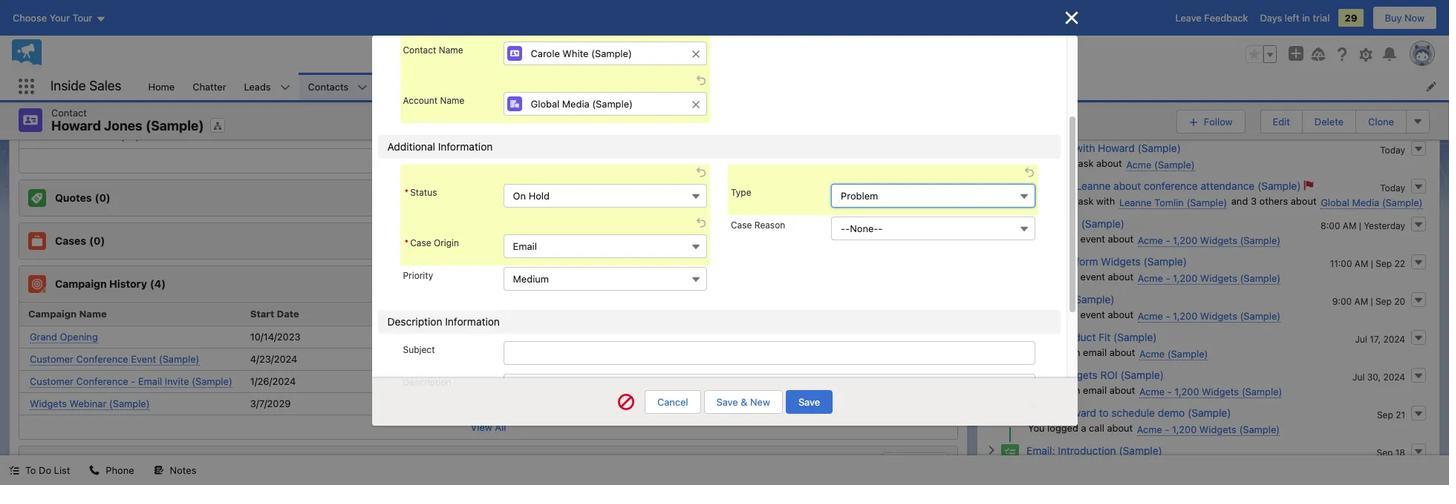 Task type: vqa. For each thing, say whether or not it's contained in the screenshot.
the Step
no



Task type: describe. For each thing, give the bounding box(es) containing it.
logged call image
[[1002, 407, 1019, 425]]

name for campaign name
[[79, 308, 107, 320]]

accounts list item
[[377, 73, 456, 100]]

2 view all from the top
[[471, 422, 506, 433]]

follow up with howard on timing (sample) link
[[1048, 67, 1251, 79]]

am for widgets
[[1355, 258, 1369, 269]]

additional
[[387, 141, 435, 153]]

email: for email: product fit (sample)
[[1027, 331, 1055, 344]]

on
[[513, 191, 526, 202]]

howard up the logged at the right bottom of the page
[[1060, 407, 1097, 419]]

date: up the acme - 1,200 widgets (sample)
[[369, 76, 393, 88]]

to
[[25, 465, 36, 477]]

to do list
[[25, 465, 70, 477]]

attendance
[[1201, 179, 1255, 192]]

10/14/2023
[[250, 331, 301, 343]]

close left accounts
[[341, 76, 366, 88]]

sent for product
[[1048, 347, 1067, 358]]

an for (sample)
[[1067, 233, 1078, 245]]

a for you logged a call about acme - 1,200 widgets (sample)
[[1081, 422, 1087, 434]]

email: widgets roi (sample)
[[1027, 369, 1164, 382]]

acme (sample) link for you sent an email about acme (sample)
[[1140, 348, 1208, 361]]

8:00
[[1321, 220, 1341, 231]]

(sample) inside you sent an email about acme (sample)
[[1168, 348, 1208, 360]]

phone button
[[81, 456, 143, 486]]

1 negotiation amount: from the top
[[341, 52, 477, 76]]

acme - 300 widgets (sample)
[[30, 92, 166, 104]]

(0) for quotes (0)
[[95, 191, 111, 204]]

1,200 for sep 21
[[1172, 424, 1197, 436]]

Subject text field
[[503, 342, 1035, 366]]

customer conference event (sample) link
[[30, 353, 199, 366]]

howard up you had a task about acme (sample)
[[1098, 142, 1135, 154]]

introduction
[[1058, 445, 1116, 457]]

300
[[65, 92, 83, 104]]

save & new button
[[704, 391, 783, 415]]

follow for follow
[[1204, 116, 1233, 128]]

* for * case origin
[[405, 238, 409, 249]]

sep left 18
[[1377, 448, 1393, 459]]

information for description information
[[445, 316, 500, 329]]

sep left "21" at the right of the page
[[1377, 410, 1394, 421]]

conference for -
[[76, 376, 128, 387]]

- up you sent an email about acme (sample)
[[1166, 310, 1171, 322]]

(sample) inside "link"
[[159, 353, 199, 365]]

home link
[[139, 73, 184, 100]]

(sample) inside you had a task about acme - 1,200 widgets (sample)
[[1229, 462, 1269, 474]]

about for 11:00 am | sep 22
[[1108, 271, 1134, 283]]

now
[[1405, 12, 1425, 24]]

about for 9:00 am | sep 20
[[1108, 309, 1134, 321]]

acme left accounts
[[343, 92, 368, 104]]

event for (sample)
[[1081, 233, 1105, 245]]

media
[[1352, 197, 1380, 208]]

- left 140
[[370, 39, 375, 51]]

Contact Name text field
[[503, 42, 707, 66]]

Type button
[[831, 185, 1035, 208]]

event for platform
[[1081, 271, 1105, 283]]

add files
[[894, 459, 935, 471]]

$6,000.00
[[112, 118, 159, 130]]

30,
[[1368, 372, 1381, 383]]

had inside "you had a task with leanne tomlin (sample) and 3 others about global media (sample)"
[[1048, 195, 1064, 207]]

3
[[1251, 195, 1257, 207]]

opportunities image
[[28, 3, 46, 20]]

11:00 am | sep 22
[[1330, 258, 1406, 269]]

you for jul 30, 2024
[[1028, 384, 1045, 396]]

with right sync
[[1053, 179, 1073, 192]]

contact for contact name
[[403, 45, 436, 56]]

leads list item
[[235, 73, 299, 100]]

follow up with howard on timing (sample)
[[1048, 67, 1251, 79]]

- left accounts
[[370, 92, 375, 104]]

stage: inside stage: amount: close date:
[[654, 106, 683, 118]]

1,200 for 9:00 am | sep 20
[[1173, 310, 1198, 322]]

expand all button
[[1335, 6, 1384, 30]]

contact name
[[403, 45, 463, 56]]

1/26/2024
[[250, 376, 296, 388]]

close inside $6,000.00 close date:
[[28, 130, 54, 142]]

leads
[[244, 81, 271, 92]]

campaign for campaign history (4)
[[55, 278, 107, 290]]

widgets webinar (sample)
[[30, 398, 150, 410]]

do
[[39, 465, 51, 477]]

• for expand
[[1328, 12, 1333, 24]]

up
[[1060, 142, 1072, 154]]

description information
[[387, 316, 500, 329]]

1 horizontal spatial type
[[731, 188, 752, 199]]

sep left 22
[[1376, 258, 1392, 269]]

1 negotiation from the top
[[425, 52, 477, 64]]

send
[[560, 81, 583, 92]]

email for widgets
[[1083, 384, 1107, 396]]

date: inside "acme - 200 widgets (sample) stage: amount: close date:"
[[682, 76, 706, 88]]

event image
[[1002, 217, 1019, 235]]

- down customer conference event (sample) "link"
[[131, 376, 135, 387]]

you for tomorrow
[[1028, 82, 1045, 94]]

you had a task about acme - 1,200 widgets (sample)
[[1028, 460, 1269, 474]]

- inside "acme - 200 widgets (sample) stage: amount: close date:"
[[683, 39, 688, 51]]

acme - 1,200 widgets (sample) link for sep 21
[[1137, 424, 1280, 436]]

origin
[[434, 238, 459, 249]]

text default image for notes
[[154, 466, 164, 476]]

acme inside you sent an email about acme - 1,200 widgets (sample)
[[1140, 386, 1165, 398]]

text default image for phone
[[89, 466, 100, 476]]

- down "problem"
[[846, 223, 850, 235]]

acme - 170 widgets (sample)
[[30, 39, 164, 51]]

stage: amount: close date:
[[654, 106, 706, 142]]

acme up stage: amount:
[[30, 39, 55, 51]]

email for product
[[1083, 347, 1107, 358]]

email: product fit (sample) link
[[1027, 331, 1157, 344]]

leave feedback
[[1176, 12, 1248, 24]]

you for sep 18
[[1028, 460, 1045, 472]]

0 horizontal spatial leanne
[[1076, 179, 1111, 192]]

4/23/2024
[[250, 354, 297, 366]]

about down you had a task about acme (sample)
[[1114, 179, 1141, 192]]

| for widgets
[[1371, 258, 1374, 269]]

acme inside you have an upcoming task about acme - 1,200 widgets (sample)
[[1184, 84, 1209, 95]]

home
[[148, 81, 175, 92]]

acme left 140
[[343, 39, 368, 51]]

widgets inside you have an upcoming task about acme - 1,200 widgets (sample)
[[1246, 84, 1283, 95]]

acme up stage: amount: close date:
[[655, 92, 681, 104]]

close up contact icon
[[28, 76, 54, 88]]

1 vertical spatial view all link
[[19, 148, 958, 173]]

acme (sample) link for you had a task about acme (sample)
[[1127, 159, 1195, 171]]

2 vertical spatial view all link
[[19, 415, 958, 439]]

today for and
[[1381, 182, 1406, 194]]

2 sent from the top
[[700, 354, 721, 366]]

acme down the tomlin
[[1138, 234, 1163, 246]]

problem
[[841, 191, 878, 202]]

1,200 for 11:00 am | sep 22
[[1173, 272, 1198, 284]]

task image for you had a task with
[[1002, 180, 1019, 197]]

about for today
[[1097, 157, 1122, 169]]

jul 30, 2024
[[1353, 372, 1406, 383]]

leanne tomlin (sample) link
[[1120, 197, 1227, 209]]

date: up 300
[[56, 76, 80, 88]]

subject
[[403, 345, 435, 356]]

(0) for cases (0)
[[89, 235, 105, 247]]

status element
[[694, 303, 919, 327]]

inside sales
[[51, 78, 121, 94]]

event for call
[[1081, 309, 1105, 321]]

amount: up inside on the top left of the page
[[28, 64, 66, 76]]

amount: inside closed lost amount:
[[28, 118, 66, 130]]

9:00
[[1333, 296, 1352, 307]]

date: inside $6,000.00 close date:
[[56, 130, 80, 142]]

you for today
[[1028, 157, 1045, 169]]

clone button
[[1356, 110, 1407, 134]]

sync with leanne about conference attendance (sample) link
[[1027, 179, 1301, 192]]

with right up
[[1075, 142, 1095, 154]]

follow for follow up with howard (sample)
[[1027, 142, 1057, 154]]

acme inside "acme - 200 widgets (sample) stage: amount: close date:"
[[655, 39, 681, 51]]

acme - 1,200 widgets (sample) link for tomorrow
[[1184, 84, 1327, 96]]

campaigns list item
[[456, 73, 544, 100]]

logged
[[1048, 422, 1079, 434]]

upcoming & overdue
[[1010, 40, 1112, 52]]

0 vertical spatial view
[[1395, 12, 1416, 24]]

0 vertical spatial view all link
[[1394, 6, 1431, 30]]

(sample) inside you had a task about acme (sample)
[[1155, 159, 1195, 171]]

new quote button
[[873, 187, 947, 209]]

save for save
[[799, 397, 820, 409]]

* send letter
[[552, 81, 612, 92]]

sent for widgets
[[1048, 384, 1067, 396]]

sent for event
[[700, 331, 721, 343]]

you have an upcoming task about acme - 1,200 widgets (sample)
[[1028, 82, 1327, 95]]

- left none-
[[841, 223, 846, 235]]

$110,000.00 close date:
[[341, 118, 480, 142]]

(sample) inside you sent an email about acme - 1,200 widgets (sample)
[[1242, 386, 1283, 398]]

demo
[[1027, 255, 1055, 268]]

view for the bottom view all link
[[471, 422, 492, 433]]

you for sep 21
[[1028, 422, 1045, 434]]

expand
[[1336, 12, 1369, 24]]

new quote
[[885, 192, 935, 204]]

first call (sample) link
[[1027, 293, 1115, 306]]

1 horizontal spatial email
[[475, 376, 499, 388]]

you for jul 17, 2024
[[1028, 347, 1045, 358]]

an inside you have an upcoming task about acme - 1,200 widgets (sample)
[[1071, 82, 1082, 94]]

date: inside stage: amount: close date:
[[682, 130, 706, 142]]

campaign name element
[[19, 303, 244, 327]]

amount: inside stage: amount: close date:
[[654, 118, 692, 130]]

| for (sample)
[[1371, 296, 1373, 307]]

files inside button
[[915, 459, 935, 471]]

10/21/2023
[[738, 130, 788, 142]]

(sample) inside you logged a call about acme - 1,200 widgets (sample)
[[1240, 424, 1280, 436]]

event inside "link"
[[131, 353, 156, 365]]

1 you had an event about acme - 1,200 widgets (sample) from the top
[[1028, 233, 1281, 246]]

others
[[1260, 195, 1288, 207]]

none-
[[850, 223, 878, 235]]

2 close date: from the left
[[341, 76, 393, 88]]

quotes (0)
[[55, 191, 111, 204]]

task for you had a task about acme (sample)
[[1075, 157, 1094, 169]]

0 horizontal spatial status
[[410, 188, 437, 199]]

contacts link
[[299, 73, 358, 100]]

maria
[[691, 81, 716, 92]]

called
[[1027, 407, 1057, 419]]

closed
[[112, 106, 143, 118]]

- left 120
[[683, 92, 688, 104]]

about for jul 30, 2024
[[1110, 384, 1136, 396]]

name for contact name
[[439, 45, 463, 56]]

task for you had a task with leanne tomlin (sample) and 3 others about global media (sample)
[[1075, 195, 1094, 207]]

amount: up contacts
[[341, 64, 379, 76]]

acme inside you had a task about acme - 1,200 widgets (sample)
[[1127, 462, 1152, 474]]

amount: inside "acme - 200 widgets (sample) stage: amount: close date:"
[[654, 64, 692, 76]]

you inside "you had a task with leanne tomlin (sample) and 3 others about global media (sample)"
[[1028, 195, 1045, 207]]

follow for follow up with howard on timing (sample)
[[1048, 67, 1078, 79]]

11:00
[[1330, 258, 1352, 269]]

email: widgets roi (sample) link
[[1027, 369, 1164, 382]]

a for you had a task about acme - 1,200 widgets (sample)
[[1067, 460, 1072, 472]]

call for maria
[[671, 81, 688, 92]]

acme - 140 widgets (sample)
[[343, 39, 477, 51]]

a for you had a task with leanne tomlin (sample) and 3 others about global media (sample)
[[1067, 195, 1072, 207]]

inverse image
[[1063, 9, 1081, 27]]

cases image
[[28, 232, 46, 250]]

search... button
[[553, 42, 850, 66]]

chatter link
[[184, 73, 235, 100]]

date: inside '$110,000.00 close date:'
[[369, 130, 393, 142]]

list item containing *
[[544, 73, 655, 100]]

medium
[[513, 274, 549, 286]]

acme down demo platform widgets (sample)
[[1138, 272, 1163, 284]]

email: for email: introduction (sample)
[[1027, 445, 1055, 457]]

in
[[1303, 12, 1310, 24]]

acme - 1,200 widgets (sample) link for sep 18
[[1127, 462, 1269, 474]]

delete button
[[1302, 110, 1357, 134]]

sep 21
[[1377, 410, 1406, 421]]

global
[[1321, 197, 1350, 208]]

0 vertical spatial am
[[1343, 220, 1357, 231]]

Description text field
[[503, 375, 1035, 412]]

jul 17, 2024
[[1355, 334, 1406, 345]]

call
[[1089, 422, 1105, 434]]

- left 300
[[58, 92, 62, 104]]

stage: inside stage: amount:
[[28, 52, 57, 64]]

buy now
[[1385, 12, 1425, 24]]

trial
[[1313, 12, 1330, 24]]

tomlin
[[1155, 197, 1184, 208]]

opening
[[60, 331, 98, 343]]

today for you had a task about acme (sample)
[[1381, 144, 1406, 156]]

140
[[378, 39, 394, 51]]

follow up with howard (sample)
[[1027, 142, 1181, 154]]

with up upcoming
[[1098, 67, 1118, 79]]

description for description information
[[387, 316, 442, 329]]

grand opening
[[30, 331, 98, 343]]

acme - 1,200 widgets (sample) link for 9:00 am | sep 20
[[1138, 310, 1281, 323]]

acme - 140 widgets (sample) link
[[343, 39, 477, 52]]



Task type: locate. For each thing, give the bounding box(es) containing it.
conference inside "link"
[[76, 353, 128, 365]]

1 horizontal spatial save
[[799, 397, 820, 409]]

about for sep 21
[[1107, 422, 1133, 434]]

cancel
[[657, 397, 688, 409]]

new down quote
[[916, 235, 936, 247]]

None text field
[[503, 423, 1035, 460]]

2 vertical spatial new
[[750, 397, 770, 409]]

you inside you logged a call about acme - 1,200 widgets (sample)
[[1028, 422, 1045, 434]]

with
[[1098, 67, 1118, 79], [1075, 142, 1095, 154], [1053, 179, 1073, 192], [1097, 195, 1115, 207]]

- down demo
[[1165, 424, 1170, 436]]

sent inside you sent an email about acme - 1,200 widgets (sample)
[[1048, 384, 1067, 396]]

an inside you sent an email about acme (sample)
[[1070, 347, 1081, 358]]

had down demo
[[1048, 271, 1064, 283]]

2 vertical spatial |
[[1371, 296, 1373, 307]]

2 you had an event about acme - 1,200 widgets (sample) from the top
[[1028, 271, 1281, 284]]

0 vertical spatial name
[[439, 45, 463, 56]]

0 vertical spatial view all
[[471, 155, 506, 167]]

task down the 'follow up with howard on timing (sample)'
[[1132, 82, 1151, 94]]

leanne inside "you had a task with leanne tomlin (sample) and 3 others about global media (sample)"
[[1120, 197, 1152, 208]]

quote
[[908, 192, 935, 204]]

about down demo platform widgets (sample)
[[1108, 271, 1134, 283]]

* for * call maria tomorrow (sample)
[[664, 81, 668, 92]]

an down product
[[1070, 347, 1081, 358]]

acme up you sent an email about acme (sample)
[[1138, 310, 1163, 322]]

widgets inside you had a task about acme - 1,200 widgets (sample)
[[1189, 462, 1226, 474]]

howard jones (sample)
[[51, 118, 204, 134]]

0 vertical spatial sent
[[700, 331, 721, 343]]

today up global media (sample) link on the right top of page
[[1381, 182, 1406, 194]]

0 vertical spatial event
[[1081, 233, 1105, 245]]

1 vertical spatial &
[[741, 397, 748, 409]]

200
[[690, 39, 708, 51]]

campaign up grand
[[28, 308, 77, 320]]

2 text default image from the left
[[154, 466, 164, 476]]

had inside you had a task about acme (sample)
[[1048, 157, 1064, 169]]

grand opening link
[[30, 331, 98, 344]]

a down introduction
[[1067, 460, 1072, 472]]

* left 120
[[664, 81, 668, 92]]

5 you from the top
[[1028, 271, 1045, 283]]

close inside '$110,000.00 close date:'
[[341, 130, 366, 142]]

& for upcoming
[[1062, 40, 1069, 52]]

2 sent from the top
[[1048, 384, 1067, 396]]

widgets webinar (sample) link
[[30, 398, 150, 410]]

1,200 inside you had a task about acme - 1,200 widgets (sample)
[[1162, 462, 1186, 474]]

you inside you sent an email about acme (sample)
[[1028, 347, 1045, 358]]

acme up the sync with leanne about conference attendance (sample)
[[1127, 159, 1152, 171]]

1 2024 from the top
[[1384, 334, 1406, 345]]

1 horizontal spatial leanne
[[1120, 197, 1152, 208]]

email: down the logged at the right bottom of the page
[[1027, 445, 1055, 457]]

1 vertical spatial conference
[[76, 376, 128, 387]]

widgets inside you sent an email about acme - 1,200 widgets (sample)
[[1202, 386, 1239, 398]]

1 vertical spatial text default image
[[9, 466, 19, 476]]

buy now button
[[1373, 6, 1438, 30]]

- inside you had a task about acme - 1,200 widgets (sample)
[[1155, 462, 1159, 474]]

0 vertical spatial jul
[[1355, 334, 1368, 345]]

2 vertical spatial sent
[[700, 376, 721, 388]]

2 negotiation from the top
[[425, 106, 477, 118]]

contact for contact
[[51, 107, 87, 119]]

2024 for email: product fit (sample)
[[1384, 334, 1406, 345]]

about down email: introduction (sample)
[[1097, 460, 1122, 472]]

an for call
[[1067, 309, 1078, 321]]

2 vertical spatial name
[[79, 308, 107, 320]]

close left maria
[[654, 76, 679, 88]]

discussion (sample) link
[[1027, 217, 1125, 230]]

- down leanne tomlin (sample) link in the top right of the page
[[1166, 234, 1171, 246]]

1 you from the top
[[1028, 82, 1045, 94]]

list
[[139, 73, 1449, 100]]

2 horizontal spatial email
[[513, 241, 537, 253]]

email: introduction (sample)
[[1027, 445, 1163, 457]]

contacts
[[308, 81, 349, 92]]

conference down 'opening'
[[76, 353, 128, 365]]

1 vertical spatial customer
[[30, 376, 74, 387]]

about for sep 18
[[1097, 460, 1122, 472]]

2 vertical spatial you had an event about acme - 1,200 widgets (sample)
[[1028, 309, 1281, 322]]

you inside you had a task about acme - 1,200 widgets (sample)
[[1028, 460, 1045, 472]]

sent inside you sent an email about acme (sample)
[[1048, 347, 1067, 358]]

acme down you logged a call about acme - 1,200 widgets (sample)
[[1127, 462, 1152, 474]]

an down first call (sample)
[[1067, 309, 1078, 321]]

1,200 for jul 30, 2024
[[1175, 386, 1200, 398]]

call left 120
[[671, 81, 688, 92]]

*
[[552, 81, 557, 92], [664, 81, 668, 92], [405, 188, 409, 199], [405, 238, 409, 249]]

acme inside you sent an email about acme (sample)
[[1140, 348, 1165, 360]]

0 vertical spatial leanne
[[1076, 179, 1111, 192]]

acme left 200
[[655, 39, 681, 51]]

1,200 for 8:00 am | yesterday
[[1173, 234, 1198, 246]]

0 horizontal spatial case
[[410, 238, 431, 249]]

email inside you sent an email about acme (sample)
[[1083, 347, 1107, 358]]

1 vertical spatial you had an event about acme - 1,200 widgets (sample)
[[1028, 271, 1281, 284]]

2 vertical spatial (0)
[[82, 458, 98, 471]]

text default image inside to do list 'button'
[[9, 466, 19, 476]]

1 horizontal spatial status
[[700, 308, 731, 320]]

type element
[[469, 303, 694, 327]]

10 you from the top
[[1028, 460, 1045, 472]]

2 save from the left
[[799, 397, 820, 409]]

0 horizontal spatial email
[[138, 376, 162, 387]]

2 horizontal spatial •
[[1387, 12, 1391, 24]]

1 vertical spatial today
[[1381, 182, 1406, 194]]

case
[[731, 220, 752, 231], [410, 238, 431, 249]]

case reason
[[731, 220, 785, 231]]

a inside you had a task about acme - 1,200 widgets (sample)
[[1067, 460, 1072, 472]]

task image
[[1002, 180, 1019, 197], [1002, 445, 1019, 463]]

- up demo
[[1168, 386, 1172, 398]]

2 negotiation amount: from the top
[[341, 106, 477, 130]]

information
[[438, 141, 493, 153], [445, 316, 500, 329]]

campaign history (4)
[[55, 278, 166, 290]]

list
[[54, 465, 70, 477]]

2 conference from the top
[[76, 376, 128, 387]]

* for * send letter
[[552, 81, 557, 92]]

you
[[1028, 82, 1045, 94], [1028, 157, 1045, 169], [1028, 195, 1045, 207], [1028, 233, 1045, 245], [1028, 271, 1045, 283], [1028, 309, 1045, 321], [1028, 347, 1045, 358], [1028, 384, 1045, 396], [1028, 422, 1045, 434], [1028, 460, 1045, 472]]

opportunities
[[55, 5, 126, 18]]

cases (0)
[[55, 235, 105, 247]]

conference down customer conference event (sample) "link"
[[76, 376, 128, 387]]

0 horizontal spatial contact
[[51, 107, 87, 119]]

2 horizontal spatial new
[[916, 235, 936, 247]]

am for (sample)
[[1355, 296, 1369, 307]]

1 vertical spatial jul
[[1353, 372, 1365, 383]]

task inside "you had a task with leanne tomlin (sample) and 3 others about global media (sample)"
[[1075, 195, 1094, 207]]

about down called howard to schedule demo (sample)
[[1107, 422, 1133, 434]]

0 vertical spatial negotiation
[[425, 52, 477, 64]]

you had an event about acme - 1,200 widgets (sample) for widgets
[[1028, 271, 1281, 284]]

1 horizontal spatial event
[[475, 331, 500, 343]]

Case Origin, Email button
[[503, 235, 707, 259]]

follow inside button
[[1204, 116, 1233, 128]]

customer conference event (sample)
[[30, 353, 199, 365]]

* status
[[405, 188, 437, 199]]

Case Reason button
[[831, 217, 1035, 241]]

event
[[475, 331, 500, 343], [131, 353, 156, 365]]

contact down 300
[[51, 107, 87, 119]]

1 vertical spatial |
[[1371, 258, 1374, 269]]

product
[[1058, 331, 1096, 344]]

negotiation down acme - 140 widgets (sample) link in the top left of the page
[[425, 52, 477, 64]]

email down email: product fit (sample) 'link'
[[1083, 347, 1107, 358]]

• for 2023
[[1066, 115, 1071, 127]]

an for widgets
[[1070, 384, 1081, 396]]

clone
[[1369, 116, 1394, 128]]

1 vertical spatial type
[[475, 308, 499, 320]]

an for product
[[1070, 347, 1081, 358]]

| left 20
[[1371, 296, 1373, 307]]

you for 9:00 am | sep 20
[[1028, 309, 1045, 321]]

0 vertical spatial campaign
[[55, 278, 107, 290]]

2024 for email: widgets roi (sample)
[[1384, 372, 1406, 383]]

2024 right "30,"
[[1384, 372, 1406, 383]]

3 you from the top
[[1028, 195, 1045, 207]]

1 horizontal spatial files
[[915, 459, 935, 471]]

task for you had a task about acme - 1,200 widgets (sample)
[[1075, 460, 1094, 472]]

1 horizontal spatial new
[[885, 192, 905, 204]]

1,200 inside you have an upcoming task about acme - 1,200 widgets (sample)
[[1219, 84, 1243, 95]]

about inside you sent an email about acme - 1,200 widgets (sample)
[[1110, 384, 1136, 396]]

- inside you have an upcoming task about acme - 1,200 widgets (sample)
[[1212, 84, 1216, 95]]

0 vertical spatial case
[[731, 220, 752, 231]]

& for save
[[741, 397, 748, 409]]

campaign up campaign name
[[55, 278, 107, 290]]

0 horizontal spatial &
[[741, 397, 748, 409]]

call right "first"
[[1051, 293, 1069, 306]]

task image down logged call image
[[1002, 445, 1019, 463]]

information for additional information
[[438, 141, 493, 153]]

negotiation amount: down acme - 140 widgets (sample) link in the top left of the page
[[341, 52, 477, 76]]

jul for email: widgets roi (sample)
[[1353, 372, 1365, 383]]

you for 11:00 am | sep 22
[[1028, 271, 1045, 283]]

month
[[1393, 115, 1423, 127]]

text default image
[[89, 466, 100, 476], [154, 466, 164, 476]]

a inside "you had a task with leanne tomlin (sample) and 3 others about global media (sample)"
[[1067, 195, 1072, 207]]

search...
[[582, 48, 622, 60]]

save right cancel button
[[717, 397, 738, 409]]

you had an event about acme - 1,200 widgets (sample) up you sent an email about acme (sample)
[[1028, 309, 1281, 322]]

type
[[731, 188, 752, 199], [475, 308, 499, 320]]

jones
[[104, 118, 142, 134]]

on
[[1160, 67, 1172, 79]]

0 vertical spatial task image
[[1002, 180, 1019, 197]]

you inside you have an upcoming task about acme - 1,200 widgets (sample)
[[1028, 82, 1045, 94]]

(0) right quotes
[[95, 191, 111, 204]]

with inside "you had a task with leanne tomlin (sample) and 3 others about global media (sample)"
[[1097, 195, 1115, 207]]

widgets inside you logged a call about acme - 1,200 widgets (sample)
[[1200, 424, 1237, 436]]

(sample) inside "acme - 200 widgets (sample) stage: amount: close date:"
[[751, 39, 791, 51]]

email image
[[1002, 331, 1019, 349]]

0 vertical spatial you had an event about acme - 1,200 widgets (sample)
[[1028, 233, 1281, 246]]

refresh button
[[1289, 6, 1326, 30]]

campaign for campaign name
[[28, 308, 77, 320]]

letter
[[585, 81, 612, 92]]

howard left on
[[1121, 67, 1157, 79]]

2 email from the top
[[1083, 384, 1107, 396]]

1 vertical spatial view
[[471, 155, 492, 167]]

3 you had an event about acme - 1,200 widgets (sample) from the top
[[1028, 309, 1281, 322]]

1,200 for sep 18
[[1162, 462, 1186, 474]]

description for description
[[403, 378, 451, 389]]

customer for customer conference event (sample)
[[30, 353, 74, 365]]

task image for you had a task about
[[1002, 445, 1019, 463]]

text default image left the phone
[[89, 466, 100, 476]]

Account Name text field
[[503, 92, 707, 116]]

you had an event about acme - 1,200 widgets (sample) down the tomlin
[[1028, 233, 1281, 246]]

0 vertical spatial email:
[[1027, 331, 1055, 344]]

you had an event about acme - 1,200 widgets (sample) down demo platform widgets (sample)
[[1028, 271, 1281, 284]]

responded
[[700, 398, 751, 410]]

& inside dropdown button
[[1062, 40, 1069, 52]]

about for jul 17, 2024
[[1110, 347, 1136, 358]]

1 event from the top
[[1081, 233, 1105, 245]]

new for new
[[916, 235, 936, 247]]

start date element
[[244, 303, 469, 327]]

you had a task with leanne tomlin (sample) and 3 others about global media (sample)
[[1028, 195, 1423, 208]]

about down on
[[1154, 82, 1180, 94]]

1 vertical spatial sent
[[700, 354, 721, 366]]

new left the save 'button'
[[750, 397, 770, 409]]

task inside you have an upcoming task about acme - 1,200 widgets (sample)
[[1132, 82, 1151, 94]]

save for save & new
[[717, 397, 738, 409]]

contacts list item
[[299, 73, 377, 100]]

add files button
[[882, 454, 947, 476]]

0 horizontal spatial files
[[55, 458, 79, 471]]

you sent an email about acme (sample)
[[1028, 347, 1208, 360]]

& inside button
[[741, 397, 748, 409]]

about inside you had a task about acme (sample)
[[1097, 157, 1122, 169]]

0 horizontal spatial text default image
[[89, 466, 100, 476]]

2 vertical spatial view
[[471, 422, 492, 433]]

to
[[1099, 407, 1109, 419]]

acme (sample) link
[[1127, 159, 1195, 171], [1140, 348, 1208, 361]]

0 vertical spatial today
[[1381, 144, 1406, 156]]

you inside you sent an email about acme - 1,200 widgets (sample)
[[1028, 384, 1045, 396]]

widgets inside "acme - 200 widgets (sample) stage: amount: close date:"
[[711, 39, 748, 51]]

* left the "send"
[[552, 81, 557, 92]]

text error image
[[617, 394, 635, 412]]

acme - 1,200 widgets (sample) link for jul 30, 2024
[[1140, 386, 1283, 399]]

1 close date: from the left
[[28, 76, 80, 88]]

date: down 120
[[682, 130, 706, 142]]

1 customer from the top
[[30, 353, 74, 365]]

follow down you have an upcoming task about acme - 1,200 widgets (sample)
[[1204, 116, 1233, 128]]

1 vertical spatial status
[[700, 308, 731, 320]]

jul for email: product fit (sample)
[[1355, 334, 1368, 345]]

customer up the webinar
[[30, 376, 74, 387]]

0 vertical spatial type
[[731, 188, 752, 199]]

email: for email: widgets roi (sample)
[[1027, 369, 1055, 382]]

1 view all from the top
[[471, 155, 506, 167]]

1,200 inside you sent an email about acme - 1,200 widgets (sample)
[[1175, 386, 1200, 398]]

negotiation up 10/24/2023
[[425, 106, 477, 118]]

& down the subject text box
[[741, 397, 748, 409]]

had for 11:00
[[1048, 271, 1064, 283]]

- inside you logged a call about acme - 1,200 widgets (sample)
[[1165, 424, 1170, 436]]

call for (sample)
[[1051, 293, 1069, 306]]

start
[[250, 308, 274, 320]]

* for * status
[[405, 188, 409, 199]]

2 today from the top
[[1381, 182, 1406, 194]]

customer inside the customer conference - email invite (sample) link
[[30, 376, 74, 387]]

0 vertical spatial event
[[475, 331, 500, 343]]

1 vertical spatial negotiation
[[425, 106, 477, 118]]

1 vertical spatial name
[[440, 95, 465, 107]]

text default image inside "notes" button
[[154, 466, 164, 476]]

| left 22
[[1371, 258, 1374, 269]]

1 vertical spatial follow
[[1204, 116, 1233, 128]]

date: down the acme - 1,200 widgets (sample)
[[369, 130, 393, 142]]

1 text default image from the left
[[89, 466, 100, 476]]

notes
[[170, 465, 196, 477]]

8 you from the top
[[1028, 384, 1045, 396]]

jul left the 17,
[[1355, 334, 1368, 345]]

amount: down 120
[[654, 118, 692, 130]]

you sent an email about acme - 1,200 widgets (sample)
[[1028, 384, 1283, 398]]

3 email: from the top
[[1027, 445, 1055, 457]]

1 horizontal spatial contact
[[403, 45, 436, 56]]

1 vertical spatial email:
[[1027, 369, 1055, 382]]

acme up contact icon
[[30, 92, 55, 104]]

0 horizontal spatial type
[[475, 308, 499, 320]]

have
[[1048, 82, 1069, 94]]

2 customer from the top
[[30, 376, 74, 387]]

upcoming
[[1010, 40, 1059, 52]]

campaigns
[[465, 81, 515, 92]]

acme (sample) link up sync with leanne about conference attendance (sample) link
[[1127, 159, 1195, 171]]

1 vertical spatial event
[[1081, 271, 1105, 283]]

close inside stage: amount: close date:
[[654, 130, 679, 142]]

0 vertical spatial (0)
[[95, 191, 111, 204]]

had down up
[[1048, 157, 1064, 169]]

(0) right cases
[[89, 235, 105, 247]]

6 you from the top
[[1028, 309, 1045, 321]]

1 vertical spatial 2024
[[1384, 372, 1406, 383]]

1 email: from the top
[[1027, 331, 1055, 344]]

3/7/2029
[[250, 398, 291, 410]]

amount: down 'contacts' list item
[[341, 118, 379, 130]]

list item
[[544, 73, 655, 100]]

0 horizontal spatial close date:
[[28, 76, 80, 88]]

acme - 120 widgets (sample) link
[[655, 92, 790, 105]]

0 horizontal spatial text default image
[[9, 466, 19, 476]]

you had an event about acme - 1,200 widgets (sample) for (sample)
[[1028, 309, 1281, 322]]

1 had from the top
[[1048, 157, 1064, 169]]

10/24/2023
[[425, 130, 477, 142]]

date: up 120
[[682, 76, 706, 88]]

1 vertical spatial event
[[131, 353, 156, 365]]

acme up you sent an email about acme - 1,200 widgets (sample)
[[1140, 348, 1165, 360]]

customer inside customer conference event (sample) "link"
[[30, 353, 74, 365]]

acme - 200 widgets (sample) stage: amount: close date:
[[654, 39, 791, 88]]

0 horizontal spatial event
[[131, 353, 156, 365]]

had for sep
[[1048, 460, 1064, 472]]

0 vertical spatial new
[[885, 192, 905, 204]]

event down demo platform widgets (sample)
[[1081, 271, 1105, 283]]

this
[[1370, 115, 1390, 127]]

- down new quote button
[[878, 223, 883, 235]]

1 conference from the top
[[76, 353, 128, 365]]

had up discussion
[[1048, 195, 1064, 207]]

customer for customer conference - email invite (sample)
[[30, 376, 74, 387]]

0 vertical spatial negotiation amount:
[[341, 52, 477, 76]]

1 horizontal spatial call
[[1051, 293, 1069, 306]]

about inside you have an upcoming task about acme - 1,200 widgets (sample)
[[1154, 82, 1180, 94]]

1 vertical spatial case
[[410, 238, 431, 249]]

about for 8:00 am | yesterday
[[1108, 233, 1134, 245]]

1 sent from the top
[[700, 331, 721, 343]]

- inside you sent an email about acme - 1,200 widgets (sample)
[[1168, 386, 1172, 398]]

0 vertical spatial follow
[[1048, 67, 1078, 79]]

1 horizontal spatial case
[[731, 220, 752, 231]]

0 vertical spatial text default image
[[638, 82, 648, 92]]

1 save from the left
[[717, 397, 738, 409]]

1 vertical spatial description
[[403, 378, 451, 389]]

0 vertical spatial email
[[1083, 347, 1107, 358]]

text default image
[[638, 82, 648, 92], [9, 466, 19, 476]]

1 vertical spatial view all
[[471, 422, 506, 433]]

acme - 200 widgets (sample) link
[[655, 39, 791, 52]]

0 horizontal spatial call
[[671, 81, 688, 92]]

2 event from the top
[[1081, 271, 1105, 283]]

1,200 inside you logged a call about acme - 1,200 widgets (sample)
[[1172, 424, 1197, 436]]

about inside you sent an email about acme (sample)
[[1110, 347, 1136, 358]]

(sample) inside you have an upcoming task about acme - 1,200 widgets (sample)
[[1286, 84, 1327, 95]]

a for you had a task about acme (sample)
[[1067, 157, 1072, 169]]

acme - 1,200 widgets (sample) link for 11:00 am | sep 22
[[1138, 272, 1281, 285]]

task inside you had a task about acme - 1,200 widgets (sample)
[[1075, 460, 1094, 472]]

had down discussion
[[1048, 233, 1064, 245]]

stage: inside "acme - 200 widgets (sample) stage: amount: close date:"
[[654, 52, 683, 64]]

1 horizontal spatial •
[[1328, 12, 1333, 24]]

1 horizontal spatial &
[[1062, 40, 1069, 52]]

2 had from the top
[[1048, 195, 1064, 207]]

about inside you had a task about acme - 1,200 widgets (sample)
[[1097, 460, 1122, 472]]

1 task image from the top
[[1002, 180, 1019, 197]]

4 had from the top
[[1048, 271, 1064, 283]]

a down up
[[1067, 157, 1072, 169]]

7 you from the top
[[1028, 347, 1045, 358]]

status up the subject text box
[[700, 308, 731, 320]]

had inside you had a task about acme - 1,200 widgets (sample)
[[1048, 460, 1064, 472]]

view for view all link to the middle
[[471, 155, 492, 167]]

1 vertical spatial am
[[1355, 258, 1369, 269]]

2 email: from the top
[[1027, 369, 1055, 382]]

an down email: widgets roi (sample)
[[1070, 384, 1081, 396]]

0 vertical spatial sent
[[1048, 347, 1067, 358]]

email inside 'button'
[[513, 241, 537, 253]]

group
[[1246, 45, 1277, 63]]

acme inside you logged a call about acme - 1,200 widgets (sample)
[[1137, 424, 1163, 436]]

email image
[[1002, 369, 1019, 387]]

0 horizontal spatial save
[[717, 397, 738, 409]]

3 event from the top
[[1081, 309, 1105, 321]]

text default image inside phone button
[[89, 466, 100, 476]]

a inside you logged a call about acme - 1,200 widgets (sample)
[[1081, 422, 1087, 434]]

1,200
[[1219, 84, 1243, 95], [378, 92, 402, 104], [1173, 234, 1198, 246], [1173, 272, 1198, 284], [1173, 310, 1198, 322], [1175, 386, 1200, 398], [1172, 424, 1197, 436], [1162, 462, 1186, 474]]

2 you from the top
[[1028, 157, 1045, 169]]

task image
[[1002, 142, 1019, 160]]

(0) right list
[[82, 458, 98, 471]]

about inside "you had a task with leanne tomlin (sample) and 3 others about global media (sample)"
[[1291, 195, 1317, 207]]

cancel button
[[645, 391, 701, 415]]

had for 8:00
[[1048, 233, 1064, 245]]

upcoming
[[1085, 82, 1129, 94]]

email: right email icon
[[1027, 369, 1055, 382]]

email: right email image
[[1027, 331, 1055, 344]]

close inside "acme - 200 widgets (sample) stage: amount: close date:"
[[654, 76, 679, 88]]

save inside button
[[717, 397, 738, 409]]

1 today from the top
[[1381, 144, 1406, 156]]

an for platform
[[1067, 271, 1078, 283]]

9 you from the top
[[1028, 422, 1045, 434]]

called howard to schedule demo (sample) link
[[1027, 407, 1231, 419]]

1 vertical spatial (0)
[[89, 235, 105, 247]]

sep
[[1376, 258, 1392, 269], [1376, 296, 1392, 307], [1377, 410, 1394, 421], [1377, 448, 1393, 459]]

0 vertical spatial conference
[[76, 353, 128, 365]]

and
[[1232, 195, 1248, 207]]

2 vertical spatial follow
[[1027, 142, 1057, 154]]

new for new quote
[[885, 192, 905, 204]]

name
[[439, 45, 463, 56], [440, 95, 465, 107], [79, 308, 107, 320]]

description up subject
[[387, 316, 442, 329]]

1 horizontal spatial text default image
[[638, 82, 648, 92]]

text default image inside list item
[[638, 82, 648, 92]]

2 vertical spatial am
[[1355, 296, 1369, 307]]

high-priority task image
[[1304, 181, 1315, 191]]

follow up with howard (sample) link
[[1027, 142, 1181, 154]]

0 vertical spatial &
[[1062, 40, 1069, 52]]

sent for email
[[700, 376, 721, 388]]

6 had from the top
[[1048, 460, 1064, 472]]

0 vertical spatial acme (sample) link
[[1127, 159, 1195, 171]]

customer down grand
[[30, 353, 74, 365]]

3 sent from the top
[[700, 376, 721, 388]]

* down additional
[[405, 188, 409, 199]]

• left now
[[1387, 12, 1391, 24]]

save inside 'button'
[[799, 397, 820, 409]]

• left 2023
[[1066, 115, 1071, 127]]

sep left 20
[[1376, 296, 1392, 307]]

2 task image from the top
[[1002, 445, 1019, 463]]

list containing home
[[139, 73, 1449, 100]]

sent up called
[[1048, 384, 1067, 396]]

am right 8:00
[[1343, 220, 1357, 231]]

an inside you sent an email about acme - 1,200 widgets (sample)
[[1070, 384, 1081, 396]]

about inside you logged a call about acme - 1,200 widgets (sample)
[[1107, 422, 1133, 434]]

1 sent from the top
[[1048, 347, 1067, 358]]

had for 9:00
[[1048, 309, 1064, 321]]

acme inside you had a task about acme (sample)
[[1127, 159, 1152, 171]]

contact image
[[19, 108, 42, 132]]

stage: amount:
[[28, 52, 66, 76]]

email up "medium"
[[513, 241, 537, 253]]

Status, On Hold button
[[503, 185, 707, 208]]

1 vertical spatial negotiation amount:
[[341, 106, 477, 130]]

3 had from the top
[[1048, 233, 1064, 245]]

am right 11:00
[[1355, 258, 1369, 269]]

* call maria tomorrow (sample)
[[664, 81, 805, 92]]

schedule
[[1112, 407, 1155, 419]]

- down demo platform widgets (sample)
[[1166, 272, 1171, 284]]

save button
[[786, 391, 833, 415]]

&
[[1062, 40, 1069, 52], [741, 397, 748, 409]]

event
[[1081, 233, 1105, 245], [1081, 271, 1105, 283], [1081, 309, 1105, 321]]

0 vertical spatial |
[[1359, 220, 1362, 231]]

8:00 am | yesterday
[[1321, 220, 1406, 231]]

buy
[[1385, 12, 1402, 24]]

0 horizontal spatial new
[[750, 397, 770, 409]]

22
[[1395, 258, 1406, 269]]

1 email from the top
[[1083, 347, 1107, 358]]

close
[[28, 76, 54, 88], [341, 76, 366, 88], [654, 76, 679, 88], [28, 130, 54, 142], [341, 130, 366, 142], [654, 130, 679, 142]]

1 vertical spatial new
[[916, 235, 936, 247]]

save
[[717, 397, 738, 409], [799, 397, 820, 409]]

1 vertical spatial acme (sample) link
[[1140, 348, 1208, 361]]

a inside you had a task about acme (sample)
[[1067, 157, 1072, 169]]

view all link
[[1394, 6, 1431, 30], [19, 148, 958, 173], [19, 415, 958, 439]]

event down discussion (sample) 'link'
[[1081, 233, 1105, 245]]

new left quote
[[885, 192, 905, 204]]

* inside list item
[[552, 81, 557, 92]]

29
[[1345, 12, 1358, 24]]

accounts link
[[377, 73, 437, 100]]

conference for event
[[76, 353, 128, 365]]

name for account name
[[440, 95, 465, 107]]

5 had from the top
[[1048, 309, 1064, 321]]

leave
[[1176, 12, 1202, 24]]

4 you from the top
[[1028, 233, 1045, 245]]

acme - 120 widgets (sample)
[[655, 92, 790, 104]]

email left invite
[[138, 376, 162, 387]]

you for 8:00 am | yesterday
[[1028, 233, 1045, 245]]

acme - 1,200 widgets (sample) link for 8:00 am | yesterday
[[1138, 234, 1281, 247]]

task inside you had a task about acme (sample)
[[1075, 157, 1094, 169]]

- left 170
[[58, 39, 62, 51]]

1 vertical spatial call
[[1051, 293, 1069, 306]]

email:
[[1027, 331, 1055, 344], [1027, 369, 1055, 382], [1027, 445, 1055, 457]]

howard down 300
[[51, 118, 101, 134]]

(0) for files (0)
[[82, 458, 98, 471]]

had down first call (sample)
[[1048, 309, 1064, 321]]

1 vertical spatial information
[[445, 316, 500, 329]]

2 2024 from the top
[[1384, 372, 1406, 383]]

close date:
[[28, 76, 80, 88], [341, 76, 393, 88]]

chatter
[[193, 81, 226, 92]]

upcoming & overdue button
[[987, 34, 1430, 58]]

event up customer conference - email invite (sample)
[[131, 353, 156, 365]]

Priority button
[[503, 268, 707, 292]]

email inside you sent an email about acme - 1,200 widgets (sample)
[[1083, 384, 1107, 396]]

an down discussion (sample) 'link'
[[1067, 233, 1078, 245]]

you inside you had a task about acme (sample)
[[1028, 157, 1045, 169]]



